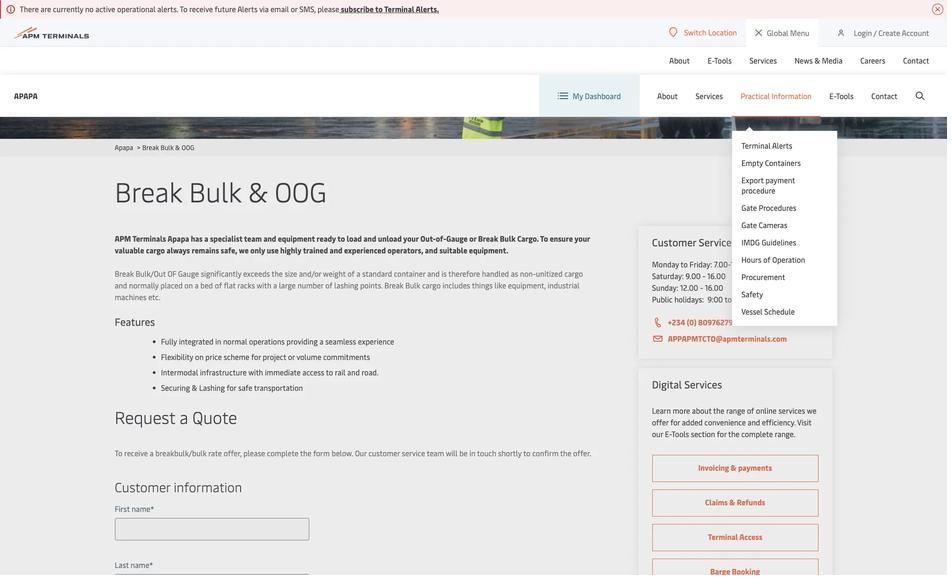 Task type: vqa. For each thing, say whether or not it's contained in the screenshot.
Directions to the middle
no



Task type: describe. For each thing, give the bounding box(es) containing it.
fully
[[161, 336, 177, 347]]

1 vertical spatial team
[[427, 448, 445, 458]]

0 vertical spatial about button
[[670, 46, 690, 74]]

e-tools for e-tools popup button
[[830, 91, 854, 101]]

with inside the break bulk/out of gauge significantly exceeds the size and/or weight of a standard container and is therefore handled as non-unitized cargo and normally placed on a bed of flat racks with a large number of lashing points. break bulk cargo includes things like equipment, industrial machines etc.
[[257, 280, 272, 290]]

procurement
[[742, 272, 786, 282]]

last
[[115, 560, 129, 570]]

1 horizontal spatial receive
[[189, 4, 213, 14]]

close alert image
[[933, 4, 944, 15]]

2 your from the left
[[575, 233, 590, 244]]

login / create account
[[855, 27, 930, 38]]

a left breakbulk/bulk at the left bottom of page
[[150, 448, 154, 458]]

to right the shortly
[[524, 448, 531, 458]]

gate procedures
[[742, 203, 797, 213]]

online
[[757, 405, 777, 416]]

request a quote
[[115, 405, 237, 428]]

our
[[355, 448, 367, 458]]

touch
[[478, 448, 497, 458]]

unitized
[[536, 268, 563, 279]]

services
[[779, 405, 806, 416]]

will
[[446, 448, 458, 458]]

team inside apm terminals apapa has a specialist team and equipment ready to load and unload your out-of-gauge or break bulk cargo. to ensure your valuable cargo always remains safe, we only use highly trained and experienced operators, and suitable equipment.
[[244, 233, 262, 244]]

no
[[85, 4, 94, 14]]

has
[[191, 233, 203, 244]]

non-
[[521, 268, 536, 279]]

cargo.
[[518, 233, 539, 244]]

future
[[215, 4, 236, 14]]

our
[[653, 429, 664, 439]]

service
[[402, 448, 426, 458]]

last name
[[115, 560, 149, 570]]

customer service
[[653, 235, 732, 249]]

careers
[[861, 55, 886, 65]]

experience
[[358, 336, 395, 347]]

and up experienced
[[364, 233, 377, 244]]

bed
[[201, 280, 213, 290]]

1 vertical spatial about
[[658, 91, 678, 101]]

contact for e-tools
[[872, 91, 898, 101]]

1 vertical spatial receive
[[124, 448, 148, 458]]

0 horizontal spatial terminal
[[385, 4, 415, 14]]

about
[[693, 405, 712, 416]]

gate cameras
[[742, 220, 788, 230]]

to up 9.00
[[681, 259, 688, 269]]

e-tools for e-tools dropdown button
[[708, 55, 732, 65]]

bulk inside the break bulk/out of gauge significantly exceeds the size and/or weight of a standard container and is therefore handled as non-unitized cargo and normally placed on a bed of flat racks with a large number of lashing points. break bulk cargo includes things like equipment, industrial machines etc.
[[406, 280, 421, 290]]

1 horizontal spatial in
[[470, 448, 476, 458]]

on inside the break bulk/out of gauge significantly exceeds the size and/or weight of a standard container and is therefore handled as non-unitized cargo and normally placed on a bed of flat racks with a large number of lashing points. break bulk cargo includes things like equipment, industrial machines etc.
[[185, 280, 193, 290]]

practical information
[[741, 91, 812, 101]]

13:00
[[734, 294, 753, 304]]

and down ready
[[330, 245, 343, 255]]

terminal alerts link
[[742, 140, 810, 151]]

payment
[[766, 175, 796, 185]]

1 vertical spatial with
[[249, 367, 263, 377]]

customer for customer information
[[115, 478, 171, 496]]

a left large
[[273, 280, 277, 290]]

terminals
[[133, 233, 166, 244]]

ensure
[[550, 233, 573, 244]]

guidelines
[[763, 237, 797, 247]]

for left safe
[[227, 383, 237, 393]]

12.00
[[681, 282, 699, 293]]

empty
[[742, 158, 764, 168]]

flat
[[224, 280, 236, 290]]

form
[[314, 448, 330, 458]]

are
[[41, 4, 51, 14]]

name for last name
[[131, 560, 149, 570]]

the left "offer." at the right of page
[[561, 448, 572, 458]]

tools inside learn more about the range of online services we offer for added convenience and efficiency. visit our e-tools section for the complete range.
[[672, 429, 690, 439]]

1 vertical spatial terminal
[[742, 140, 772, 151]]

+234 (0) 8097627965 link
[[653, 317, 819, 329]]

and/or
[[299, 268, 322, 279]]

0 horizontal spatial apapa link
[[14, 90, 38, 102]]

friday:
[[690, 259, 713, 269]]

First name text field
[[115, 518, 309, 541]]

apapa for apapa > break bulk & oog
[[115, 143, 133, 152]]

procurement link
[[742, 272, 810, 282]]

out-
[[421, 233, 436, 244]]

e-tools button
[[708, 46, 732, 74]]

location
[[709, 27, 738, 37]]

of inside learn more about the range of online services we offer for added convenience and efficiency. visit our e-tools section for the complete range.
[[748, 405, 755, 416]]

apapa for apapa
[[14, 90, 38, 101]]

rail
[[335, 367, 346, 377]]

email
[[271, 4, 289, 14]]

the left form
[[301, 448, 312, 458]]

size
[[285, 268, 297, 279]]

global menu button
[[747, 18, 820, 47]]

appapmtcto@apmterminals.com link
[[653, 333, 819, 345]]

of down weight
[[326, 280, 333, 290]]

service
[[699, 235, 732, 249]]

operation
[[773, 254, 806, 265]]

and left is
[[428, 268, 440, 279]]

highly
[[281, 245, 302, 255]]

services button for e-tools
[[750, 46, 778, 74]]

and up use at the top
[[264, 233, 276, 244]]

and down out-
[[425, 245, 438, 255]]

practical information button
[[741, 75, 812, 117]]

1 vertical spatial please
[[244, 448, 265, 458]]

1 vertical spatial -
[[701, 282, 704, 293]]

apm terminals apapa has a specialist team and equipment ready to load and unload your out-of-gauge or break bulk cargo. to ensure your valuable cargo always remains safe, we only use highly trained and experienced operators, and suitable equipment.
[[115, 233, 590, 255]]

news & media button
[[795, 46, 843, 74]]

e-tools button
[[830, 75, 854, 117]]

>
[[137, 143, 141, 152]]

1 vertical spatial alerts
[[773, 140, 793, 151]]

to inside apm terminals apapa has a specialist team and equipment ready to load and unload your out-of-gauge or break bulk cargo. to ensure your valuable cargo always remains safe, we only use highly trained and experienced operators, and suitable equipment.
[[541, 233, 549, 244]]

2 vertical spatial or
[[288, 352, 295, 362]]

1 horizontal spatial oog
[[275, 173, 327, 210]]

for down convenience
[[718, 429, 727, 439]]

project
[[263, 352, 286, 362]]

volume
[[297, 352, 322, 362]]

always
[[167, 245, 190, 255]]

contact for careers
[[904, 55, 930, 65]]

procedures
[[760, 203, 797, 213]]

my dashboard button
[[558, 75, 621, 117]]

and inside learn more about the range of online services we offer for added convenience and efficiency. visit our e-tools section for the complete range.
[[748, 417, 761, 427]]

we inside apm terminals apapa has a specialist team and equipment ready to load and unload your out-of-gauge or break bulk cargo. to ensure your valuable cargo always remains safe, we only use highly trained and experienced operators, and suitable equipment.
[[239, 245, 249, 255]]

for down more at the right
[[671, 417, 681, 427]]

0 horizontal spatial complete
[[267, 448, 299, 458]]

2 horizontal spatial cargo
[[565, 268, 584, 279]]

2 vertical spatial services
[[685, 377, 723, 391]]

0 vertical spatial -
[[703, 271, 706, 281]]

account
[[903, 27, 930, 38]]

price
[[206, 352, 222, 362]]

to receive a breakbulk/bulk rate offer, please complete the form below. our customer service team will be in touch shortly to confirm the offer.
[[115, 448, 592, 458]]

0 vertical spatial about
[[670, 55, 690, 65]]

+234
[[669, 317, 686, 327]]

for left project
[[251, 352, 261, 362]]

news
[[795, 55, 814, 65]]

1 horizontal spatial to
[[180, 4, 188, 14]]

1 horizontal spatial apapa link
[[115, 143, 133, 152]]

0 vertical spatial 16.00
[[708, 271, 726, 281]]

name for first name
[[132, 504, 150, 514]]

range
[[727, 405, 746, 416]]

gate for gate cameras
[[742, 220, 758, 230]]

efficiency.
[[763, 417, 796, 427]]

e- for e-tools dropdown button
[[708, 55, 715, 65]]

Last name text field
[[115, 574, 309, 575]]

tools for e-tools popup button
[[837, 91, 854, 101]]

of left flat
[[215, 280, 222, 290]]

services button for about
[[696, 75, 724, 117]]

use
[[267, 245, 279, 255]]

careers button
[[861, 46, 886, 74]]

and up machines
[[115, 280, 127, 290]]

subscribe to terminal alerts. link
[[340, 4, 439, 14]]

contact button for e-tools
[[872, 75, 898, 117]]

hours of operation link
[[742, 254, 810, 265]]

tools for e-tools dropdown button
[[715, 55, 732, 65]]

via
[[260, 4, 269, 14]]

imdg guidelines link
[[742, 237, 810, 247]]

significantly
[[201, 268, 242, 279]]

the inside the break bulk/out of gauge significantly exceeds the size and/or weight of a standard container and is therefore handled as non-unitized cargo and normally placed on a bed of flat racks with a large number of lashing points. break bulk cargo includes things like equipment, industrial machines etc.
[[272, 268, 283, 279]]

8097627965
[[699, 317, 743, 327]]

menu
[[791, 28, 810, 38]]

things
[[472, 280, 493, 290]]

normal
[[223, 336, 247, 347]]

of right hours
[[764, 254, 771, 265]]



Task type: locate. For each thing, give the bounding box(es) containing it.
of
[[168, 268, 176, 279]]

name right first
[[132, 504, 150, 514]]

0 vertical spatial with
[[257, 280, 272, 290]]

gate
[[742, 203, 758, 213], [742, 220, 758, 230]]

we up "visit" in the bottom of the page
[[808, 405, 817, 416]]

0 vertical spatial alerts
[[238, 4, 258, 14]]

of up lashing
[[348, 268, 355, 279]]

1 horizontal spatial alerts
[[773, 140, 793, 151]]

0 horizontal spatial oog
[[182, 143, 195, 152]]

1 vertical spatial we
[[808, 405, 817, 416]]

section
[[692, 429, 716, 439]]

about
[[670, 55, 690, 65], [658, 91, 678, 101]]

e-tools
[[708, 55, 732, 65], [830, 91, 854, 101]]

1 horizontal spatial contact
[[904, 55, 930, 65]]

2 horizontal spatial e-
[[830, 91, 837, 101]]

to inside apm terminals apapa has a specialist team and equipment ready to load and unload your out-of-gauge or break bulk cargo. to ensure your valuable cargo always remains safe, we only use highly trained and experienced operators, and suitable equipment.
[[338, 233, 345, 244]]

0 vertical spatial name
[[132, 504, 150, 514]]

services down global
[[750, 55, 778, 65]]

0 vertical spatial contact button
[[904, 46, 930, 74]]

0 horizontal spatial contact button
[[872, 75, 898, 117]]

1 horizontal spatial apapa
[[115, 143, 133, 152]]

0 vertical spatial please
[[318, 4, 340, 14]]

1 horizontal spatial complete
[[742, 429, 774, 439]]

switch location
[[685, 27, 738, 37]]

switch location button
[[670, 27, 738, 37]]

-
[[703, 271, 706, 281], [701, 282, 704, 293]]

tools down media
[[837, 91, 854, 101]]

terminal left alerts.
[[385, 4, 415, 14]]

we inside learn more about the range of online services we offer for added convenience and efficiency. visit our e-tools section for the complete range.
[[808, 405, 817, 416]]

services button down global
[[750, 46, 778, 74]]

break bulk & oog
[[115, 173, 327, 210]]

gauge inside the break bulk/out of gauge significantly exceeds the size and/or weight of a standard container and is therefore handled as non-unitized cargo and normally placed on a bed of flat racks with a large number of lashing points. break bulk cargo includes things like equipment, industrial machines etc.
[[178, 268, 199, 279]]

safety
[[742, 289, 764, 299]]

gate up imdg
[[742, 220, 758, 230]]

0 vertical spatial services
[[750, 55, 778, 65]]

alerts up containers
[[773, 140, 793, 151]]

login / create account link
[[837, 19, 930, 46]]

customer for customer service
[[653, 235, 697, 249]]

e- down media
[[830, 91, 837, 101]]

receive left future
[[189, 4, 213, 14]]

learn more about the range of online services we offer for added convenience and efficiency. visit our e-tools section for the complete range.
[[653, 405, 817, 439]]

of right range
[[748, 405, 755, 416]]

break down container
[[385, 280, 404, 290]]

only
[[251, 245, 265, 255]]

valuable
[[115, 245, 144, 255]]

2 horizontal spatial tools
[[837, 91, 854, 101]]

1 vertical spatial e-
[[830, 91, 837, 101]]

commitments
[[323, 352, 370, 362]]

unload
[[378, 233, 402, 244]]

gauge up suitable
[[447, 233, 468, 244]]

the down convenience
[[729, 429, 740, 439]]

0 vertical spatial complete
[[742, 429, 774, 439]]

0 vertical spatial services button
[[750, 46, 778, 74]]

therefore
[[449, 268, 481, 279]]

points.
[[361, 280, 383, 290]]

0 vertical spatial contact
[[904, 55, 930, 65]]

to down 'request'
[[115, 448, 123, 458]]

break inside apm terminals apapa has a specialist team and equipment ready to load and unload your out-of-gauge or break bulk cargo. to ensure your valuable cargo always remains safe, we only use highly trained and experienced operators, and suitable equipment.
[[479, 233, 499, 244]]

complete inside learn more about the range of online services we offer for added convenience and efficiency. visit our e-tools section for the complete range.
[[742, 429, 774, 439]]

1 vertical spatial on
[[195, 352, 204, 362]]

1 horizontal spatial services button
[[750, 46, 778, 74]]

gate procedures link
[[742, 203, 810, 213]]

infrastructure
[[200, 367, 247, 377]]

0 vertical spatial or
[[291, 4, 298, 14]]

1 vertical spatial 16.00
[[706, 282, 724, 293]]

contact button for careers
[[904, 46, 930, 74]]

break up equipment.
[[479, 233, 499, 244]]

the up convenience
[[714, 405, 725, 416]]

tools inside dropdown button
[[715, 55, 732, 65]]

0 horizontal spatial services button
[[696, 75, 724, 117]]

0 vertical spatial terminal
[[385, 4, 415, 14]]

1 horizontal spatial cargo
[[423, 280, 441, 290]]

0 horizontal spatial customer
[[115, 478, 171, 496]]

tools down added
[[672, 429, 690, 439]]

2 gate from the top
[[742, 220, 758, 230]]

includes
[[443, 280, 471, 290]]

1 vertical spatial or
[[470, 233, 477, 244]]

container
[[394, 268, 426, 279]]

alerts
[[238, 4, 258, 14], [773, 140, 793, 151]]

sunday:
[[653, 282, 679, 293]]

gauge inside apm terminals apapa has a specialist team and equipment ready to load and unload your out-of-gauge or break bulk cargo. to ensure your valuable cargo always remains safe, we only use highly trained and experienced operators, and suitable equipment.
[[447, 233, 468, 244]]

apapa inside apm terminals apapa has a specialist team and equipment ready to load and unload your out-of-gauge or break bulk cargo. to ensure your valuable cargo always remains safe, we only use highly trained and experienced operators, and suitable equipment.
[[168, 233, 189, 244]]

+234 (0) 8097627965
[[669, 317, 743, 327]]

- right 12.00
[[701, 282, 704, 293]]

1 horizontal spatial e-tools
[[830, 91, 854, 101]]

break down apapa > break bulk & oog
[[115, 173, 182, 210]]

digital
[[653, 377, 683, 391]]

please right offer,
[[244, 448, 265, 458]]

and down online
[[748, 417, 761, 427]]

procedure
[[742, 185, 776, 195]]

customer information
[[115, 478, 242, 496]]

1 vertical spatial gauge
[[178, 268, 199, 279]]

0 horizontal spatial in
[[215, 336, 221, 347]]

complete down efficiency.
[[742, 429, 774, 439]]

- right 9.00
[[703, 271, 706, 281]]

contact down careers popup button
[[872, 91, 898, 101]]

create
[[879, 27, 901, 38]]

0 horizontal spatial to
[[115, 448, 123, 458]]

gate for gate procedures
[[742, 203, 758, 213]]

2 vertical spatial tools
[[672, 429, 690, 439]]

team left will
[[427, 448, 445, 458]]

0 horizontal spatial e-
[[666, 429, 672, 439]]

operators,
[[388, 245, 424, 255]]

below.
[[332, 448, 353, 458]]

1 horizontal spatial terminal
[[742, 140, 772, 151]]

services up the about
[[685, 377, 723, 391]]

e-
[[708, 55, 715, 65], [830, 91, 837, 101], [666, 429, 672, 439]]

cargo up 'industrial'
[[565, 268, 584, 279]]

0 horizontal spatial team
[[244, 233, 262, 244]]

break bulk image
[[0, 0, 948, 139]]

1 vertical spatial contact button
[[872, 75, 898, 117]]

remains
[[192, 245, 219, 255]]

customer up first name
[[115, 478, 171, 496]]

1 horizontal spatial gauge
[[447, 233, 468, 244]]

alerts.
[[416, 4, 439, 14]]

0 vertical spatial e-
[[708, 55, 715, 65]]

services button down e-tools dropdown button
[[696, 75, 724, 117]]

vessel schedule
[[742, 306, 796, 317]]

break up normally
[[115, 268, 134, 279]]

0 horizontal spatial please
[[244, 448, 265, 458]]

1 vertical spatial contact
[[872, 91, 898, 101]]

your up operators, on the top of page
[[404, 233, 419, 244]]

please right sms,
[[318, 4, 340, 14]]

breakbulk/bulk
[[156, 448, 207, 458]]

0 horizontal spatial receive
[[124, 448, 148, 458]]

visit
[[798, 417, 812, 427]]

1 horizontal spatial your
[[575, 233, 590, 244]]

or inside apm terminals apapa has a specialist team and equipment ready to load and unload your out-of-gauge or break bulk cargo. to ensure your valuable cargo always remains safe, we only use highly trained and experienced operators, and suitable equipment.
[[470, 233, 477, 244]]

a down securing
[[180, 405, 188, 428]]

bulk inside apm terminals apapa has a specialist team and equipment ready to load and unload your out-of-gauge or break bulk cargo. to ensure your valuable cargo always remains safe, we only use highly trained and experienced operators, and suitable equipment.
[[500, 233, 516, 244]]

1 horizontal spatial e-
[[708, 55, 715, 65]]

a up lashing
[[357, 268, 361, 279]]

1 vertical spatial customer
[[115, 478, 171, 496]]

we left "only"
[[239, 245, 249, 255]]

gauge right of
[[178, 268, 199, 279]]

0 vertical spatial on
[[185, 280, 193, 290]]

first name
[[115, 504, 150, 514]]

services down e-tools dropdown button
[[696, 91, 724, 101]]

1 your from the left
[[404, 233, 419, 244]]

on right placed
[[185, 280, 193, 290]]

in up price
[[215, 336, 221, 347]]

number
[[298, 280, 324, 290]]

0 horizontal spatial cargo
[[146, 245, 165, 255]]

fully integrated in normal operations providing a seamless experience
[[161, 336, 395, 347]]

cargo inside apm terminals apapa has a specialist team and equipment ready to load and unload your out-of-gauge or break bulk cargo. to ensure your valuable cargo always remains safe, we only use highly trained and experienced operators, and suitable equipment.
[[146, 245, 165, 255]]

0 horizontal spatial e-tools
[[708, 55, 732, 65]]

0 vertical spatial gate
[[742, 203, 758, 213]]

1 vertical spatial to
[[541, 233, 549, 244]]

with
[[257, 280, 272, 290], [249, 367, 263, 377]]

1 horizontal spatial customer
[[653, 235, 697, 249]]

2 vertical spatial apapa
[[168, 233, 189, 244]]

active
[[96, 4, 115, 14]]

offer,
[[224, 448, 242, 458]]

16.00 down 7.00-
[[708, 271, 726, 281]]

services for about
[[696, 91, 724, 101]]

containers
[[766, 158, 802, 168]]

apapa link
[[14, 90, 38, 102], [115, 143, 133, 152]]

e-tools down location
[[708, 55, 732, 65]]

2 vertical spatial e-
[[666, 429, 672, 439]]

1 horizontal spatial please
[[318, 4, 340, 14]]

1 vertical spatial about button
[[658, 75, 678, 117]]

contact
[[904, 55, 930, 65], [872, 91, 898, 101]]

apapa
[[14, 90, 38, 101], [115, 143, 133, 152], [168, 233, 189, 244]]

break right >
[[142, 143, 159, 152]]

0 horizontal spatial on
[[185, 280, 193, 290]]

terminal alerts
[[742, 140, 793, 151]]

0 vertical spatial team
[[244, 233, 262, 244]]

customer up monday
[[653, 235, 697, 249]]

please
[[318, 4, 340, 14], [244, 448, 265, 458]]

services for e-tools
[[750, 55, 778, 65]]

1 vertical spatial services button
[[696, 75, 724, 117]]

your right ensure
[[575, 233, 590, 244]]

2 vertical spatial to
[[115, 448, 123, 458]]

e- inside learn more about the range of online services we offer for added convenience and efficiency. visit our e-tools section for the complete range.
[[666, 429, 672, 439]]

terminal up the empty
[[742, 140, 772, 151]]

contact button down account
[[904, 46, 930, 74]]

or up equipment.
[[470, 233, 477, 244]]

of-
[[436, 233, 447, 244]]

gauge
[[447, 233, 468, 244], [178, 268, 199, 279]]

a right has
[[204, 233, 208, 244]]

on left price
[[195, 352, 204, 362]]

0 vertical spatial gauge
[[447, 233, 468, 244]]

information
[[174, 478, 242, 496]]

cargo down container
[[423, 280, 441, 290]]

tools down location
[[715, 55, 732, 65]]

1 horizontal spatial we
[[808, 405, 817, 416]]

1 horizontal spatial tools
[[715, 55, 732, 65]]

machines
[[115, 292, 147, 302]]

more
[[673, 405, 691, 416]]

a left seamless
[[320, 336, 324, 347]]

0 horizontal spatial gauge
[[178, 268, 199, 279]]

added
[[683, 417, 703, 427]]

0 vertical spatial customer
[[653, 235, 697, 249]]

a inside apm terminals apapa has a specialist team and equipment ready to load and unload your out-of-gauge or break bulk cargo. to ensure your valuable cargo always remains safe, we only use highly trained and experienced operators, and suitable equipment.
[[204, 233, 208, 244]]

terminal
[[385, 4, 415, 14], [742, 140, 772, 151]]

like
[[495, 280, 507, 290]]

operations
[[249, 336, 285, 347]]

alerts left via
[[238, 4, 258, 14]]

0 vertical spatial e-tools
[[708, 55, 732, 65]]

0 horizontal spatial contact
[[872, 91, 898, 101]]

and right rail
[[348, 367, 360, 377]]

with down the flexibility on price scheme for project or volume commitments
[[249, 367, 263, 377]]

safe
[[238, 383, 253, 393]]

to right 9:00
[[725, 294, 733, 304]]

a
[[204, 233, 208, 244], [357, 268, 361, 279], [195, 280, 199, 290], [273, 280, 277, 290], [320, 336, 324, 347], [180, 405, 188, 428], [150, 448, 154, 458]]

0 horizontal spatial alerts
[[238, 4, 258, 14]]

name right last
[[131, 560, 149, 570]]

0 horizontal spatial apapa
[[14, 90, 38, 101]]

e- for e-tools popup button
[[830, 91, 837, 101]]

0 vertical spatial oog
[[182, 143, 195, 152]]

weight
[[323, 268, 346, 279]]

in right be
[[470, 448, 476, 458]]

equipment,
[[509, 280, 546, 290]]

e- right our
[[666, 429, 672, 439]]

schedule
[[765, 306, 796, 317]]

for
[[251, 352, 261, 362], [227, 383, 237, 393], [671, 417, 681, 427], [718, 429, 727, 439]]

0 vertical spatial apapa
[[14, 90, 38, 101]]

gate down procedure
[[742, 203, 758, 213]]

services button
[[750, 46, 778, 74], [696, 75, 724, 117]]

0 vertical spatial apapa link
[[14, 90, 38, 102]]

immediate
[[265, 367, 301, 377]]

complete left form
[[267, 448, 299, 458]]

1 vertical spatial apapa link
[[115, 143, 133, 152]]

or right project
[[288, 352, 295, 362]]

receive
[[189, 4, 213, 14], [124, 448, 148, 458]]

0 vertical spatial to
[[180, 4, 188, 14]]

flexibility
[[161, 352, 193, 362]]

cameras
[[760, 220, 788, 230]]

e-tools down media
[[830, 91, 854, 101]]

be
[[460, 448, 468, 458]]

learn
[[653, 405, 672, 416]]

to right alerts. on the top left of the page
[[180, 4, 188, 14]]

flexibility on price scheme for project or volume commitments
[[161, 352, 370, 362]]

access
[[303, 367, 325, 377]]

e- inside popup button
[[830, 91, 837, 101]]

integrated
[[179, 336, 214, 347]]

contact button down careers popup button
[[872, 75, 898, 117]]

0 horizontal spatial we
[[239, 245, 249, 255]]

lashing
[[335, 280, 359, 290]]

1 vertical spatial cargo
[[565, 268, 584, 279]]

contact down account
[[904, 55, 930, 65]]

1 vertical spatial services
[[696, 91, 724, 101]]

2 horizontal spatial apapa
[[168, 233, 189, 244]]

receive down 'request'
[[124, 448, 148, 458]]

16.00 up 9:00
[[706, 282, 724, 293]]

practical
[[741, 91, 771, 101]]

1 horizontal spatial contact button
[[904, 46, 930, 74]]

digital services
[[653, 377, 723, 391]]

& inside dropdown button
[[815, 55, 821, 65]]

to right subscribe
[[376, 4, 383, 14]]

1 gate from the top
[[742, 203, 758, 213]]

to left rail
[[326, 367, 333, 377]]

e- inside dropdown button
[[708, 55, 715, 65]]

0 vertical spatial receive
[[189, 4, 213, 14]]

1 vertical spatial apapa
[[115, 143, 133, 152]]

as
[[511, 268, 519, 279]]

offer.
[[574, 448, 592, 458]]

or
[[291, 4, 298, 14], [470, 233, 477, 244], [288, 352, 295, 362]]

1 vertical spatial e-tools
[[830, 91, 854, 101]]

to right cargo.
[[541, 233, 549, 244]]

to left load
[[338, 233, 345, 244]]

1 horizontal spatial on
[[195, 352, 204, 362]]

the left size
[[272, 268, 283, 279]]

cargo down terminals
[[146, 245, 165, 255]]

or left sms,
[[291, 4, 298, 14]]

shortly
[[499, 448, 522, 458]]

bulk/out
[[136, 268, 166, 279]]

team up "only"
[[244, 233, 262, 244]]

0 vertical spatial tools
[[715, 55, 732, 65]]

0 vertical spatial we
[[239, 245, 249, 255]]

tools inside popup button
[[837, 91, 854, 101]]

a left bed
[[195, 280, 199, 290]]

0 horizontal spatial your
[[404, 233, 419, 244]]

with down exceeds
[[257, 280, 272, 290]]

1 vertical spatial tools
[[837, 91, 854, 101]]

e- down switch location
[[708, 55, 715, 65]]

0 vertical spatial cargo
[[146, 245, 165, 255]]



